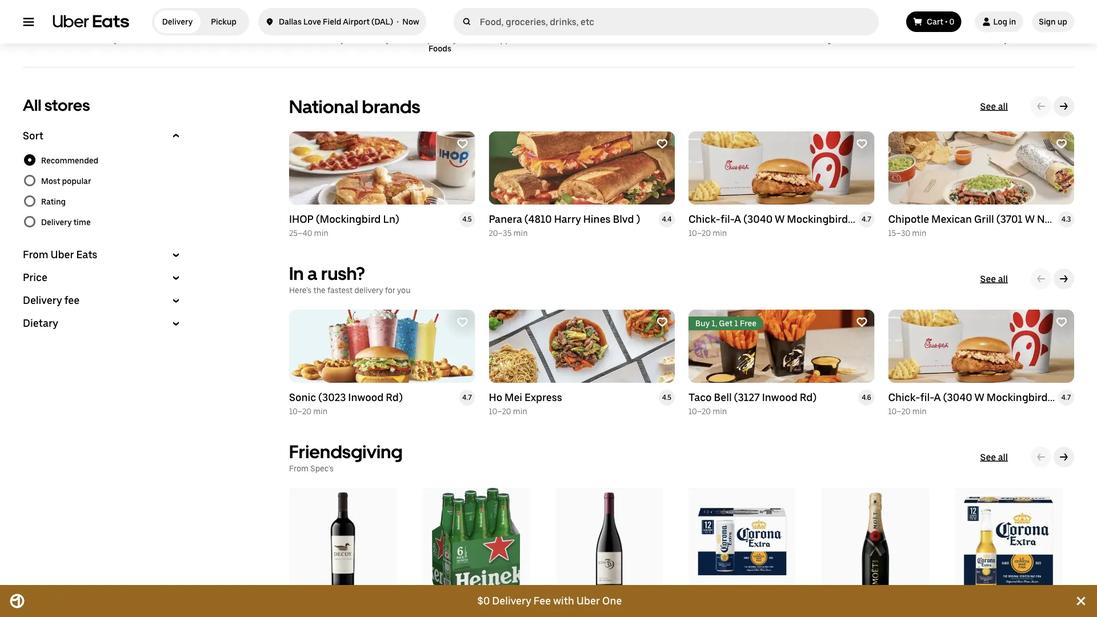 Task type: vqa. For each thing, say whether or not it's contained in the screenshot.
the Heineken
yes



Task type: describe. For each thing, give the bounding box(es) containing it.
rating
[[41, 197, 66, 206]]

vegan link
[[807, 0, 853, 44]]

1 corona extra mexican lager beer (12 ct, 12 fl oz) image from the left
[[689, 488, 796, 596]]

california
[[556, 610, 598, 617]]

moët & chandon mini champagne wine (187 ml) image
[[822, 488, 930, 596]]

love
[[304, 17, 321, 27]]

premium
[[465, 598, 504, 609]]

log in
[[994, 17, 1017, 27]]

all
[[23, 96, 41, 115]]

fastest
[[328, 286, 353, 295]]

best overall
[[698, 35, 742, 44]]

delivery
[[355, 286, 383, 295]]

sort
[[23, 130, 43, 142]]

,
[[493, 610, 495, 617]]

sort button
[[23, 129, 183, 143]]

pizza link
[[917, 0, 962, 44]]

1 all from the top
[[999, 101, 1009, 112]]

grocery
[[88, 35, 118, 44]]

in
[[289, 262, 304, 284]]

indian link
[[752, 0, 798, 44]]

a
[[308, 262, 318, 284]]

you
[[397, 286, 411, 295]]

friendsgiving from spec's
[[289, 441, 403, 474]]

see all link for friendsgiving
[[981, 452, 1009, 463]]

previous image
[[1037, 102, 1046, 111]]

delivery time
[[41, 217, 91, 227]]

fl
[[508, 610, 514, 617]]

0
[[950, 17, 955, 27]]

1 horizontal spatial add to favorites image
[[857, 138, 868, 150]]

malt
[[506, 598, 526, 609]]

most popular
[[41, 176, 91, 186]]

line 39 pinot noir california red wine (75
[[556, 598, 662, 617]]

main navigation menu image
[[23, 16, 34, 27]]

best
[[698, 35, 715, 44]]

alcohol link
[[248, 0, 294, 44]]

spec's
[[311, 464, 334, 474]]

log in link
[[976, 11, 1024, 32]]

Food, groceries, drinks, etc text field
[[480, 16, 875, 27]]

for
[[385, 286, 396, 295]]

all stores
[[23, 96, 90, 115]]

vegan
[[818, 35, 842, 44]]

healthy
[[980, 35, 1009, 44]]

lager
[[423, 610, 447, 617]]

retail
[[599, 35, 621, 44]]

uber inside 'from uber eats' button
[[51, 249, 74, 261]]

specialty foods link
[[413, 0, 467, 53]]

delivery fee
[[23, 294, 80, 307]]

healthy link
[[971, 0, 1017, 44]]

best overall link
[[697, 0, 743, 44]]

electronics link
[[642, 0, 688, 44]]

rush?
[[321, 262, 365, 284]]

Pickup radio
[[201, 10, 247, 33]]

1 see from the top
[[981, 101, 997, 112]]

delivery for delivery
[[162, 17, 193, 27]]

from inside friendsgiving from spec's
[[289, 464, 309, 474]]

field
[[323, 17, 341, 27]]

most
[[41, 176, 60, 186]]

39
[[576, 598, 587, 609]]

pharmacy
[[307, 35, 345, 44]]

dallas love field airport (dal) • now
[[279, 17, 420, 27]]

halal link
[[862, 0, 907, 44]]

convenience link
[[135, 0, 184, 44]]

(6
[[471, 610, 480, 617]]

uber eats home image
[[53, 15, 129, 29]]

foods
[[429, 44, 452, 53]]

cart
[[927, 17, 944, 27]]

2 horizontal spatial add to favorites image
[[1057, 138, 1068, 150]]

2 • from the left
[[946, 17, 948, 27]]

all for friendsgiving
[[999, 452, 1009, 463]]

delivery for delivery fee
[[23, 294, 62, 307]]

fast food link
[[194, 0, 239, 44]]

friendsgiving
[[289, 441, 403, 463]]

specialty foods
[[423, 35, 458, 53]]

pharmacy link
[[303, 0, 349, 44]]

decoy cabernet sauvignon red wine 2011 (750 ml) image
[[289, 488, 397, 596]]

national
[[289, 95, 359, 117]]

pizza
[[930, 35, 949, 44]]

next image for friendsgiving
[[1060, 453, 1069, 462]]

1 see all from the top
[[981, 101, 1009, 112]]

heineken
[[423, 598, 463, 609]]

sign up
[[1040, 17, 1068, 27]]

deals
[[38, 35, 59, 44]]

national brands
[[289, 95, 421, 117]]

pet
[[477, 35, 489, 44]]



Task type: locate. For each thing, give the bounding box(es) containing it.
option group containing recommended
[[23, 150, 183, 232]]

grocery link
[[81, 0, 126, 44]]

baby link
[[358, 0, 404, 44]]

beer
[[449, 610, 469, 617]]

dietary button
[[23, 317, 183, 330]]

from
[[23, 249, 48, 261], [289, 464, 309, 474]]

• left 'now'
[[397, 17, 399, 27]]

specialty
[[423, 35, 458, 44]]

noir
[[613, 598, 632, 609]]

previous image for in a rush?
[[1037, 274, 1046, 284]]

deals link
[[26, 0, 71, 44]]

1 vertical spatial from
[[289, 464, 309, 474]]

retail link
[[587, 0, 633, 44]]

in
[[1010, 17, 1017, 27]]

overall
[[717, 35, 742, 44]]

add to favorites image
[[457, 138, 469, 150], [657, 138, 668, 150], [657, 317, 668, 328], [857, 317, 868, 328], [1057, 317, 1068, 328]]

previous image
[[1037, 274, 1046, 284], [1037, 453, 1046, 462]]

all for in a rush?
[[999, 274, 1009, 284]]

$0 delivery fee with uber one
[[478, 595, 622, 607], [478, 595, 622, 607]]

delivery inside radio
[[162, 17, 193, 27]]

pet supplies
[[477, 35, 523, 44]]

previous image for friendsgiving
[[1037, 453, 1046, 462]]

from left "spec's"
[[289, 464, 309, 474]]

sign up link
[[1033, 11, 1075, 32]]

brands
[[362, 95, 421, 117]]

2 vertical spatial see
[[981, 452, 997, 463]]

next image for in a rush?
[[1060, 274, 1069, 284]]

delivery inside button
[[23, 294, 62, 307]]

heineken premium malt lager beer (6 ct , 12 fl oz) link
[[423, 488, 542, 617]]

sushi
[[1039, 35, 1060, 44]]

2 vertical spatial see all link
[[981, 452, 1009, 463]]

add to favorites image
[[857, 138, 868, 150], [1057, 138, 1068, 150], [457, 317, 469, 328]]

airport
[[343, 17, 370, 27]]

popular
[[62, 176, 91, 186]]

delivery
[[162, 17, 193, 27], [41, 217, 72, 227], [23, 294, 62, 307], [492, 595, 532, 607], [492, 595, 532, 607]]

12
[[497, 610, 506, 617]]

0 horizontal spatial from
[[23, 249, 48, 261]]

line 39 pinot noir california red wine (75 link
[[556, 488, 675, 617]]

sushi link
[[1026, 0, 1072, 44]]

price button
[[23, 271, 183, 285]]

supplies
[[491, 35, 523, 44]]

2 all from the top
[[999, 274, 1009, 284]]

see all for friendsgiving
[[981, 452, 1009, 463]]

2 previous image from the top
[[1037, 453, 1046, 462]]

fast food
[[198, 35, 235, 44]]

2 see from the top
[[981, 274, 997, 284]]

heineken premium malt lager beer (6 ct , 12 fl oz)
[[423, 598, 530, 617]]

cart • 0
[[927, 17, 955, 27]]

1 horizontal spatial from
[[289, 464, 309, 474]]

all
[[999, 101, 1009, 112], [999, 274, 1009, 284], [999, 452, 1009, 463]]

1 vertical spatial all
[[999, 274, 1009, 284]]

baby
[[372, 35, 390, 44]]

from inside button
[[23, 249, 48, 261]]

dallas
[[279, 17, 302, 27]]

see all link
[[981, 101, 1009, 112], [981, 273, 1009, 285], [981, 452, 1009, 463]]

0 horizontal spatial add to favorites image
[[457, 317, 469, 328]]

see for in a rush?
[[981, 274, 997, 284]]

3 see all link from the top
[[981, 452, 1009, 463]]

next image
[[1060, 102, 1069, 111], [1060, 274, 1069, 284], [1060, 453, 1069, 462]]

0 vertical spatial previous image
[[1037, 274, 1046, 284]]

see
[[981, 101, 997, 112], [981, 274, 997, 284], [981, 452, 997, 463]]

2 see all link from the top
[[981, 273, 1009, 285]]

1 horizontal spatial •
[[946, 17, 948, 27]]

option group
[[23, 150, 183, 232]]

up
[[1058, 17, 1068, 27]]

alcohol
[[257, 35, 285, 44]]

0 vertical spatial from
[[23, 249, 48, 261]]

corona extra mexican lager beer (12 ct, 12 fl oz) image
[[689, 488, 796, 596], [955, 488, 1063, 596]]

red
[[600, 610, 616, 617]]

3 next image from the top
[[1060, 453, 1069, 462]]

1 horizontal spatial corona extra mexican lager beer (12 ct, 12 fl oz) image
[[955, 488, 1063, 596]]

from uber eats button
[[23, 248, 183, 262]]

1 vertical spatial see all
[[981, 274, 1009, 284]]

heineken premium malt lager beer (6 ct , 12 fl oz) image
[[423, 488, 530, 596]]

2 next image from the top
[[1060, 274, 1069, 284]]

•
[[397, 17, 399, 27], [946, 17, 948, 27]]

pet supplies link
[[477, 0, 523, 44]]

0 vertical spatial all
[[999, 101, 1009, 112]]

see all link for in a rush?
[[981, 273, 1009, 285]]

recommended
[[41, 156, 98, 165]]

0 horizontal spatial •
[[397, 17, 399, 27]]

3 see from the top
[[981, 452, 997, 463]]

fee
[[64, 294, 80, 307]]

see all for in a rush?
[[981, 274, 1009, 284]]

1 next image from the top
[[1060, 102, 1069, 111]]

2 corona extra mexican lager beer (12 ct, 12 fl oz) image from the left
[[955, 488, 1063, 596]]

dietary
[[23, 317, 58, 330]]

flowers link
[[532, 0, 578, 44]]

flowers
[[541, 35, 570, 44]]

1 vertical spatial see
[[981, 274, 997, 284]]

0 vertical spatial see all
[[981, 101, 1009, 112]]

Delivery radio
[[154, 10, 201, 33]]

1 see all link from the top
[[981, 101, 1009, 112]]

oz)
[[516, 610, 530, 617]]

convenience
[[135, 35, 184, 44]]

uber
[[51, 249, 74, 261], [577, 595, 600, 607], [577, 595, 600, 607]]

time
[[73, 217, 91, 227]]

3 all from the top
[[999, 452, 1009, 463]]

deliver to image
[[265, 15, 274, 29]]

line 39 pinot noir california red wine (750 ml) image
[[556, 488, 663, 596]]

1 • from the left
[[397, 17, 399, 27]]

ct
[[482, 610, 491, 617]]

3 see all from the top
[[981, 452, 1009, 463]]

see all
[[981, 101, 1009, 112], [981, 274, 1009, 284], [981, 452, 1009, 463]]

2 vertical spatial next image
[[1060, 453, 1069, 462]]

fast
[[198, 35, 214, 44]]

line
[[556, 598, 574, 609]]

2 vertical spatial see all
[[981, 452, 1009, 463]]

price
[[23, 272, 47, 284]]

0 vertical spatial see
[[981, 101, 997, 112]]

0 vertical spatial see all link
[[981, 101, 1009, 112]]

delivery fee button
[[23, 294, 183, 308]]

eats
[[76, 249, 97, 261]]

1 previous image from the top
[[1037, 274, 1046, 284]]

2 vertical spatial all
[[999, 452, 1009, 463]]

in a rush? here's the fastest delivery for you
[[289, 262, 411, 295]]

from uber eats
[[23, 249, 97, 261]]

1 vertical spatial next image
[[1060, 274, 1069, 284]]

electronics
[[644, 35, 686, 44]]

see for friendsgiving
[[981, 452, 997, 463]]

0 vertical spatial next image
[[1060, 102, 1069, 111]]

2 see all from the top
[[981, 274, 1009, 284]]

indian
[[763, 35, 787, 44]]

1 vertical spatial see all link
[[981, 273, 1009, 285]]

log
[[994, 17, 1008, 27]]

from up 'price'
[[23, 249, 48, 261]]

• left 0
[[946, 17, 948, 27]]

now
[[403, 17, 420, 27]]

0 horizontal spatial corona extra mexican lager beer (12 ct, 12 fl oz) image
[[689, 488, 796, 596]]

pinot
[[589, 598, 611, 609]]

delivery for delivery time
[[41, 217, 72, 227]]

halal
[[875, 35, 894, 44]]

here's
[[289, 286, 312, 295]]

1 vertical spatial previous image
[[1037, 453, 1046, 462]]

sign
[[1040, 17, 1056, 27]]



